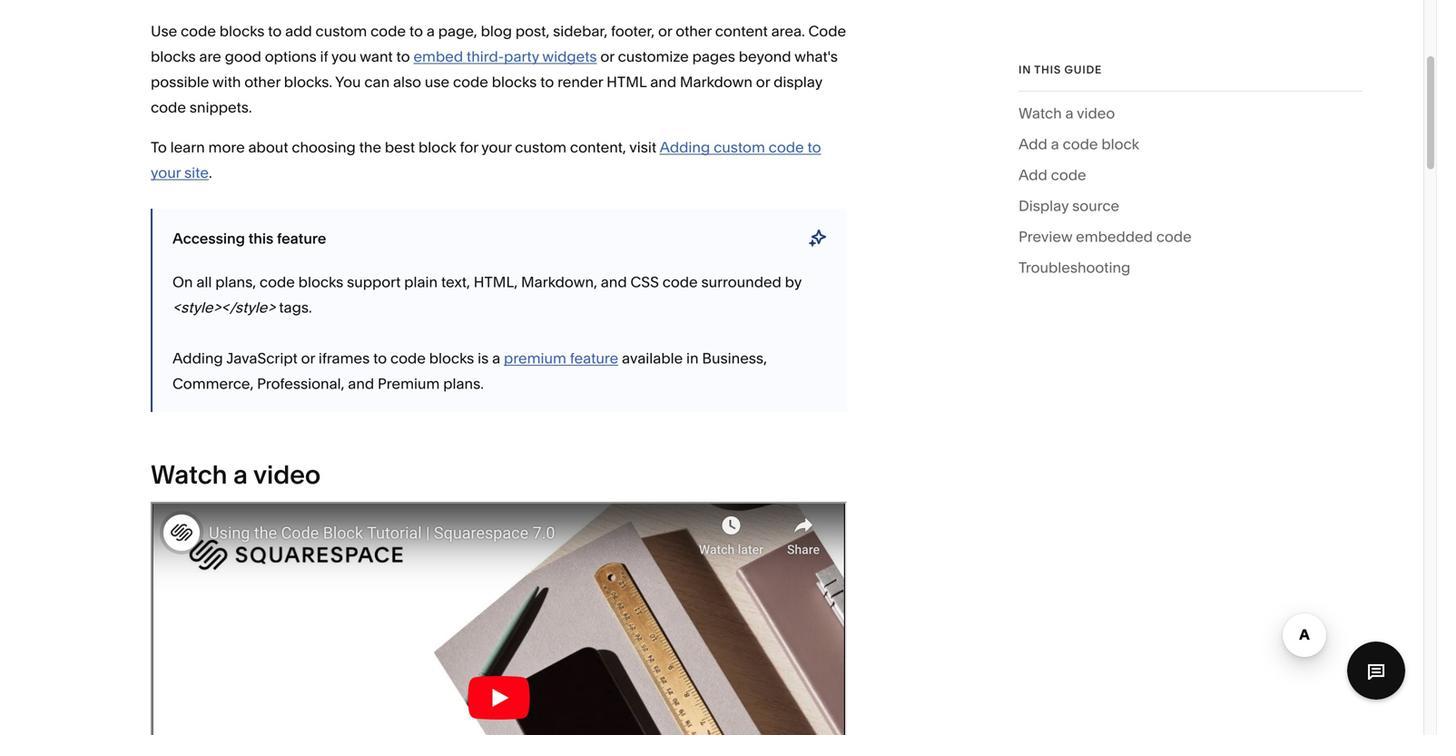 Task type: locate. For each thing, give the bounding box(es) containing it.
adding inside adding custom code to your site
[[660, 138, 710, 156]]

embed third-party widgets
[[414, 48, 597, 65]]

1 vertical spatial this
[[248, 230, 273, 247]]

0 horizontal spatial feature
[[277, 230, 326, 247]]

custom inside adding custom code to your site
[[714, 138, 765, 156]]

0 vertical spatial and
[[650, 73, 676, 91]]

and down customize
[[650, 73, 676, 91]]

2 horizontal spatial custom
[[714, 138, 765, 156]]

add for add a code block
[[1019, 135, 1048, 153]]

this
[[1034, 63, 1061, 76], [248, 230, 273, 247]]

html,
[[474, 273, 518, 291]]

custom left content,
[[515, 138, 567, 156]]

1 horizontal spatial watch a video
[[1019, 104, 1115, 122]]

blocks inside on all plans, code blocks support plain text, html, markdown, and css code surrounded by <style></style> tags.
[[298, 273, 343, 291]]

1 horizontal spatial watch
[[1019, 104, 1062, 122]]

1 horizontal spatial video
[[1077, 104, 1115, 122]]

all
[[196, 273, 212, 291]]

1 vertical spatial feature
[[570, 350, 618, 367]]

0 horizontal spatial block
[[419, 138, 456, 156]]

1 vertical spatial adding
[[172, 350, 223, 367]]

custom up you
[[316, 22, 367, 40]]

code
[[181, 22, 216, 40], [371, 22, 406, 40], [453, 73, 488, 91], [151, 99, 186, 116], [1063, 135, 1098, 153], [769, 138, 804, 156], [1051, 166, 1086, 184], [1156, 228, 1192, 246], [260, 273, 295, 291], [662, 273, 698, 291], [390, 350, 426, 367]]

blocks down the party
[[492, 73, 537, 91]]

embed
[[414, 48, 463, 65]]

1 vertical spatial video
[[253, 459, 321, 490]]

code up tags.
[[260, 273, 295, 291]]

to inside adding custom code to your site
[[807, 138, 821, 156]]

what's
[[794, 48, 838, 65]]

page,
[[438, 22, 477, 40]]

to down display
[[807, 138, 821, 156]]

video
[[1077, 104, 1115, 122], [253, 459, 321, 490]]

choosing
[[292, 138, 356, 156]]

to left add
[[268, 22, 282, 40]]

embedded
[[1076, 228, 1153, 246]]

1 add from the top
[[1019, 135, 1048, 153]]

you
[[331, 48, 357, 65]]

custom
[[316, 22, 367, 40], [515, 138, 567, 156], [714, 138, 765, 156]]

1 horizontal spatial this
[[1034, 63, 1061, 76]]

adding custom code to your site
[[151, 138, 821, 182]]

embed third-party widgets link
[[414, 48, 597, 65]]

or up customize
[[658, 22, 672, 40]]

content
[[715, 22, 768, 40]]

other
[[676, 22, 712, 40], [244, 73, 280, 91]]

party
[[504, 48, 539, 65]]

0 horizontal spatial custom
[[316, 22, 367, 40]]

0 vertical spatial add
[[1019, 135, 1048, 153]]

1 vertical spatial other
[[244, 73, 280, 91]]

0 horizontal spatial other
[[244, 73, 280, 91]]

1 vertical spatial watch
[[151, 459, 227, 490]]

0 horizontal spatial adding
[[172, 350, 223, 367]]

in
[[686, 350, 699, 367]]

blocks up tags.
[[298, 273, 343, 291]]

for
[[460, 138, 478, 156]]

troubleshooting
[[1019, 259, 1131, 276]]

watch
[[1019, 104, 1062, 122], [151, 459, 227, 490]]

to inside or customize pages beyond what's possible with other blocks. you can also use code blocks to render html and markdown or display code snippets.
[[540, 73, 554, 91]]

on
[[172, 273, 193, 291]]

premium feature link
[[504, 350, 618, 367]]

feature left the available
[[570, 350, 618, 367]]

add up 'display'
[[1019, 166, 1048, 184]]

blocks.
[[284, 73, 332, 91]]

or
[[658, 22, 672, 40], [600, 48, 614, 65], [756, 73, 770, 91], [301, 350, 315, 367]]

0 vertical spatial feature
[[277, 230, 326, 247]]

to up also
[[396, 48, 410, 65]]

1 horizontal spatial adding
[[660, 138, 710, 156]]

0 vertical spatial watch
[[1019, 104, 1062, 122]]

display
[[1019, 197, 1069, 215]]

block left "for"
[[419, 138, 456, 156]]

professional,
[[257, 375, 344, 393]]

1 horizontal spatial other
[[676, 22, 712, 40]]

code down display
[[769, 138, 804, 156]]

feature
[[277, 230, 326, 247], [570, 350, 618, 367]]

0 horizontal spatial your
[[151, 164, 181, 182]]

your right "for"
[[481, 138, 512, 156]]

0 horizontal spatial watch a video
[[151, 459, 321, 490]]

plans,
[[215, 273, 256, 291]]

or customize pages beyond what's possible with other blocks. you can also use code blocks to render html and markdown or display code snippets.
[[151, 48, 838, 116]]

blog
[[481, 22, 512, 40]]

css
[[630, 273, 659, 291]]

0 vertical spatial other
[[676, 22, 712, 40]]

use
[[151, 22, 177, 40]]

a inside use code blocks to add custom code to a page, blog post, sidebar, footer, or other content area. code blocks are good options if you want to
[[427, 22, 435, 40]]

code
[[808, 22, 846, 40]]

a
[[427, 22, 435, 40], [1065, 104, 1074, 122], [1051, 135, 1059, 153], [492, 350, 500, 367], [233, 459, 248, 490]]

to left render
[[540, 73, 554, 91]]

code inside adding custom code to your site
[[769, 138, 804, 156]]

accessing this feature
[[172, 230, 326, 247]]

2 horizontal spatial and
[[650, 73, 676, 91]]

area.
[[771, 22, 805, 40]]

or inside use code blocks to add custom code to a page, blog post, sidebar, footer, or other content area. code blocks are good options if you want to
[[658, 22, 672, 40]]

2 vertical spatial and
[[348, 375, 374, 393]]

code up premium
[[390, 350, 426, 367]]

0 vertical spatial adding
[[660, 138, 710, 156]]

0 vertical spatial this
[[1034, 63, 1061, 76]]

visit
[[629, 138, 656, 156]]

add code
[[1019, 166, 1086, 184]]

and down iframes
[[348, 375, 374, 393]]

your inside adding custom code to your site
[[151, 164, 181, 182]]

1 vertical spatial your
[[151, 164, 181, 182]]

and inside or customize pages beyond what's possible with other blocks. you can also use code blocks to render html and markdown or display code snippets.
[[650, 73, 676, 91]]

blocks inside or customize pages beyond what's possible with other blocks. you can also use code blocks to render html and markdown or display code snippets.
[[492, 73, 537, 91]]

your down to
[[151, 164, 181, 182]]

post,
[[516, 22, 549, 40]]

beyond
[[739, 48, 791, 65]]

accessing
[[172, 230, 245, 247]]

markdown,
[[521, 273, 597, 291]]

1 vertical spatial watch a video
[[151, 459, 321, 490]]

adding up commerce,
[[172, 350, 223, 367]]

1 vertical spatial and
[[601, 273, 627, 291]]

other down good in the left top of the page
[[244, 73, 280, 91]]

your
[[481, 138, 512, 156], [151, 164, 181, 182]]

code up are
[[181, 22, 216, 40]]

1 horizontal spatial and
[[601, 273, 627, 291]]

content,
[[570, 138, 626, 156]]

this for accessing
[[248, 230, 273, 247]]

feature up tags.
[[277, 230, 326, 247]]

support
[[347, 273, 401, 291]]

watch a video link
[[1019, 101, 1115, 132]]

other up pages
[[676, 22, 712, 40]]

custom down markdown
[[714, 138, 765, 156]]

or up html
[[600, 48, 614, 65]]

this up plans,
[[248, 230, 273, 247]]

code down add a code block link
[[1051, 166, 1086, 184]]

code down watch a video link
[[1063, 135, 1098, 153]]

0 vertical spatial your
[[481, 138, 512, 156]]

to
[[268, 22, 282, 40], [409, 22, 423, 40], [396, 48, 410, 65], [540, 73, 554, 91], [807, 138, 821, 156], [373, 350, 387, 367]]

1 vertical spatial add
[[1019, 166, 1048, 184]]

block down watch a video link
[[1102, 135, 1139, 153]]

watch a video
[[1019, 104, 1115, 122], [151, 459, 321, 490]]

adding right visit on the left top of the page
[[660, 138, 710, 156]]

and left css
[[601, 273, 627, 291]]

and inside on all plans, code blocks support plain text, html, markdown, and css code surrounded by <style></style> tags.
[[601, 273, 627, 291]]

2 add from the top
[[1019, 166, 1048, 184]]

add code link
[[1019, 162, 1086, 193]]

adding javascript or iframes to code blocks is a premium feature
[[172, 350, 618, 367]]

add up add code
[[1019, 135, 1048, 153]]

or down beyond
[[756, 73, 770, 91]]

0 horizontal spatial and
[[348, 375, 374, 393]]

to up embed at the left top of page
[[409, 22, 423, 40]]

this right in
[[1034, 63, 1061, 76]]

add
[[1019, 135, 1048, 153], [1019, 166, 1048, 184]]

1 horizontal spatial feature
[[570, 350, 618, 367]]

adding
[[660, 138, 710, 156], [172, 350, 223, 367]]

0 horizontal spatial this
[[248, 230, 273, 247]]

learn
[[170, 138, 205, 156]]



Task type: vqa. For each thing, say whether or not it's contained in the screenshot.
Analytics
no



Task type: describe. For each thing, give the bounding box(es) containing it.
in this guide
[[1019, 63, 1102, 76]]

add a code block
[[1019, 135, 1139, 153]]

display
[[774, 73, 822, 91]]

options
[[265, 48, 317, 65]]

source
[[1072, 197, 1119, 215]]

other inside use code blocks to add custom code to a page, blog post, sidebar, footer, or other content area. code blocks are good options if you want to
[[676, 22, 712, 40]]

plans.
[[443, 375, 484, 393]]

code right css
[[662, 273, 698, 291]]

markdown
[[680, 73, 753, 91]]

troubleshooting link
[[1019, 255, 1131, 286]]

by
[[785, 273, 802, 291]]

blocks up good in the left top of the page
[[219, 22, 265, 40]]

about
[[248, 138, 288, 156]]

use
[[425, 73, 450, 91]]

on all plans, code blocks support plain text, html, markdown, and css code surrounded by <style></style> tags.
[[172, 273, 802, 316]]

best
[[385, 138, 415, 156]]

or up professional,
[[301, 350, 315, 367]]

adding custom code to your site link
[[151, 138, 821, 182]]

adding for javascript
[[172, 350, 223, 367]]

tags.
[[279, 299, 312, 316]]

0 vertical spatial watch a video
[[1019, 104, 1115, 122]]

can
[[364, 73, 390, 91]]

want
[[360, 48, 393, 65]]

0 vertical spatial video
[[1077, 104, 1115, 122]]

display source link
[[1019, 193, 1119, 224]]

add
[[285, 22, 312, 40]]

commerce,
[[172, 375, 254, 393]]

render
[[557, 73, 603, 91]]

1 horizontal spatial block
[[1102, 135, 1139, 153]]

guide
[[1064, 63, 1102, 76]]

with
[[212, 73, 241, 91]]

use code blocks to add custom code to a page, blog post, sidebar, footer, or other content area. code blocks are good options if you want to
[[151, 22, 846, 65]]

are
[[199, 48, 221, 65]]

0 horizontal spatial video
[[253, 459, 321, 490]]

business,
[[702, 350, 767, 367]]

<style></style>
[[172, 299, 275, 316]]

if
[[320, 48, 328, 65]]

0 horizontal spatial watch
[[151, 459, 227, 490]]

good
[[225, 48, 261, 65]]

javascript
[[226, 350, 298, 367]]

preview
[[1019, 228, 1072, 246]]

available
[[622, 350, 683, 367]]

add a code block link
[[1019, 132, 1139, 162]]

is
[[478, 350, 489, 367]]

.
[[209, 164, 212, 182]]

text,
[[441, 273, 470, 291]]

premium
[[378, 375, 440, 393]]

and inside the available in business, commerce, professional, and premium plans.
[[348, 375, 374, 393]]

preview embedded code link
[[1019, 224, 1192, 255]]

sidebar,
[[553, 22, 608, 40]]

adding for custom
[[660, 138, 710, 156]]

code down possible
[[151, 99, 186, 116]]

snippets.
[[190, 99, 252, 116]]

third-
[[467, 48, 504, 65]]

code down "third-"
[[453, 73, 488, 91]]

widgets
[[542, 48, 597, 65]]

possible
[[151, 73, 209, 91]]

the
[[359, 138, 381, 156]]

more
[[208, 138, 245, 156]]

code up want
[[371, 22, 406, 40]]

available in business, commerce, professional, and premium plans.
[[172, 350, 767, 393]]

to right iframes
[[373, 350, 387, 367]]

other inside or customize pages beyond what's possible with other blocks. you can also use code blocks to render html and markdown or display code snippets.
[[244, 73, 280, 91]]

you
[[335, 73, 361, 91]]

to
[[151, 138, 167, 156]]

pages
[[692, 48, 735, 65]]

this for in
[[1034, 63, 1061, 76]]

1 horizontal spatial custom
[[515, 138, 567, 156]]

preview embedded code
[[1019, 228, 1192, 246]]

1 horizontal spatial your
[[481, 138, 512, 156]]

in
[[1019, 63, 1031, 76]]

display source
[[1019, 197, 1119, 215]]

customize
[[618, 48, 689, 65]]

site
[[184, 164, 209, 182]]

also
[[393, 73, 421, 91]]

code right the embedded at the top right
[[1156, 228, 1192, 246]]

add for add code
[[1019, 166, 1048, 184]]

blocks up the "plans."
[[429, 350, 474, 367]]

premium
[[504, 350, 566, 367]]

html
[[607, 73, 647, 91]]

plain
[[404, 273, 438, 291]]

to learn more about choosing the best block for your custom content, visit
[[151, 138, 660, 156]]

iframes
[[319, 350, 370, 367]]

custom inside use code blocks to add custom code to a page, blog post, sidebar, footer, or other content area. code blocks are good options if you want to
[[316, 22, 367, 40]]

blocks up possible
[[151, 48, 196, 65]]

surrounded
[[701, 273, 782, 291]]

footer,
[[611, 22, 655, 40]]



